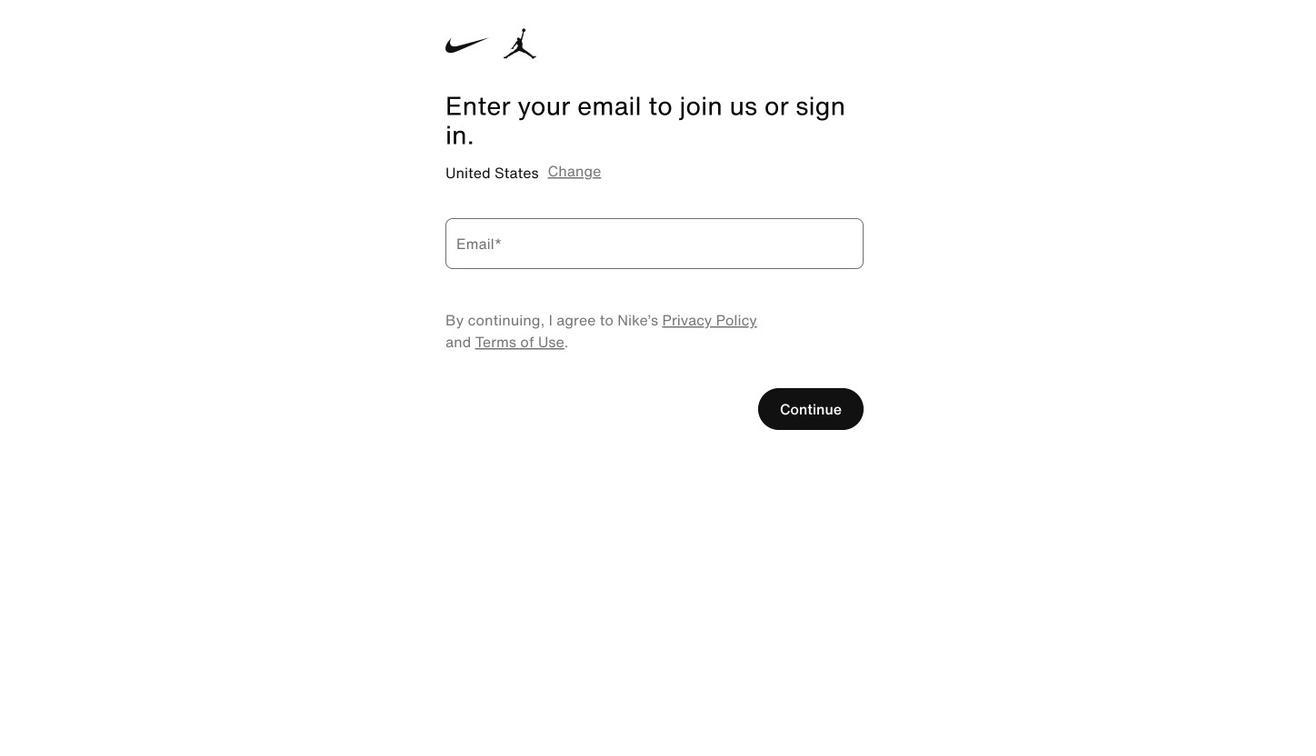 Task type: locate. For each thing, give the bounding box(es) containing it.
None text field
[[446, 218, 864, 269]]



Task type: vqa. For each thing, say whether or not it's contained in the screenshot.
Enter the 8-digit code sent to your email. group element
no



Task type: describe. For each thing, give the bounding box(es) containing it.
enter your email to join us or sign in. group element
[[446, 0, 864, 149]]

nike logo image
[[446, 30, 489, 61]]

enter your email to join us or sign in. element
[[446, 91, 864, 149]]



